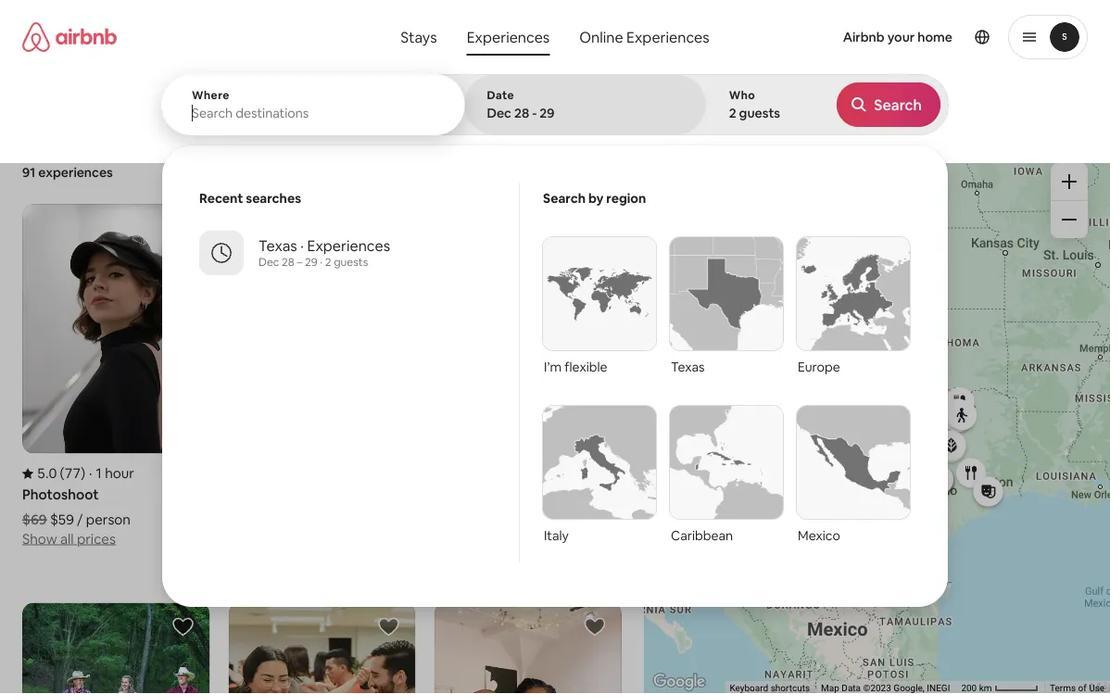 Task type: locate. For each thing, give the bounding box(es) containing it.
guests inside the texas · experiences dec 28 – 29 · 2 guests
[[334, 255, 368, 269]]

guests inside who 2 guests
[[740, 105, 781, 121]]

0 horizontal spatial show all prices button
[[22, 529, 116, 549]]

/ down with
[[489, 529, 495, 547]]

2 vertical spatial 2
[[489, 465, 497, 483]]

1 horizontal spatial guests
[[740, 105, 781, 121]]

and left drink
[[751, 100, 773, 117]]

1 horizontal spatial person
[[498, 529, 543, 547]]

2 inside who 2 guests
[[729, 105, 737, 121]]

and inside button
[[469, 100, 492, 117]]

data
[[842, 683, 861, 694]]

1 vertical spatial texas
[[671, 359, 705, 376]]

0 horizontal spatial 2
[[325, 255, 332, 269]]

and for food
[[751, 100, 773, 117]]

5.0
[[37, 465, 57, 483]]

29 right -
[[540, 105, 555, 121]]

add to wishlist image inside beginner holiday light bike ride with rentals group
[[584, 217, 606, 239]]

/ inside photoshoot $69 $59 / person show all prices
[[77, 511, 83, 529]]

and right art on the left of the page
[[469, 100, 492, 117]]

date dec 28 - 29
[[487, 88, 555, 121]]

experiences
[[38, 164, 113, 181]]

recent
[[199, 190, 243, 207]]

2
[[729, 105, 737, 121], [325, 255, 332, 269], [489, 465, 497, 483]]

0 vertical spatial 29
[[540, 105, 555, 121]]

all down $59
[[60, 531, 74, 549]]

person down rentals in the left of the page
[[498, 529, 543, 547]]

all
[[60, 531, 74, 549], [472, 548, 486, 566]]

km
[[980, 683, 992, 694]]

person right $59
[[86, 511, 131, 529]]

0 horizontal spatial guests
[[334, 255, 368, 269]]

29 right –
[[305, 255, 318, 269]]

add to wishlist image
[[584, 217, 606, 239], [172, 616, 194, 639]]

prices inside the 2 hours beginner holiday light bike ride with rentals / person show all prices
[[489, 548, 528, 566]]

1 horizontal spatial show
[[434, 548, 469, 566]]

holiday
[[496, 486, 545, 504]]

2 inside the texas · experiences dec 28 – 29 · 2 guests
[[325, 255, 332, 269]]

of
[[1079, 683, 1087, 694]]

experiences tab panel
[[161, 74, 949, 607]]

show all prices button down photoshoot
[[22, 529, 116, 549]]

experiences up date
[[467, 27, 550, 46]]

©2023
[[864, 683, 892, 694]]

online
[[580, 27, 624, 46]]

dec
[[487, 105, 512, 121], [259, 255, 279, 269]]

guests
[[740, 105, 781, 121], [334, 255, 368, 269]]

None search field
[[161, 0, 949, 607]]

keyboard shortcuts button
[[730, 682, 810, 694]]

show all prices button for with
[[434, 547, 528, 566]]

show inside the 2 hours beginner holiday light bike ride with rentals / person show all prices
[[434, 548, 469, 566]]

0 vertical spatial 28
[[515, 105, 530, 121]]

prices
[[77, 531, 116, 549], [489, 548, 528, 566]]

terms
[[1050, 683, 1076, 694]]

0 horizontal spatial dec
[[259, 255, 279, 269]]

experiences right online
[[627, 27, 710, 46]]

map data ©2023 google, inegi
[[821, 683, 951, 694]]

culture
[[495, 100, 537, 117]]

online experiences
[[580, 27, 710, 46]]

1 vertical spatial 2
[[325, 255, 332, 269]]

experiences inside the texas · experiences dec 28 – 29 · 2 guests
[[307, 236, 390, 255]]

0 vertical spatial dec
[[487, 105, 512, 121]]

beginner
[[434, 486, 493, 504]]

1 horizontal spatial 29
[[540, 105, 555, 121]]

1 vertical spatial 28
[[282, 255, 295, 269]]

dec inside date dec 28 - 29
[[487, 105, 512, 121]]

show all prices button down with
[[434, 547, 528, 566]]

texas
[[259, 236, 297, 255], [671, 359, 705, 376]]

map
[[821, 683, 840, 694]]

show down $69
[[22, 531, 57, 549]]

2 horizontal spatial experiences
[[627, 27, 710, 46]]

and inside button
[[751, 100, 773, 117]]

2 horizontal spatial 2
[[729, 105, 737, 121]]

experiences right –
[[307, 236, 390, 255]]

where
[[192, 88, 230, 102]]

$69
[[22, 511, 47, 529]]

1 add to wishlist image from the left
[[378, 616, 400, 639]]

0 horizontal spatial ·
[[89, 465, 92, 483]]

rentals
[[498, 504, 546, 522]]

2 down who
[[729, 105, 737, 121]]

add to wishlist image
[[378, 616, 400, 639], [584, 616, 606, 639]]

shortcuts
[[771, 683, 810, 694]]

prices down rentals in the left of the page
[[489, 548, 528, 566]]

guests down who
[[740, 105, 781, 121]]

guests right –
[[334, 255, 368, 269]]

who 2 guests
[[729, 88, 781, 121]]

texas inside the texas · experiences dec 28 – 29 · 2 guests
[[259, 236, 297, 255]]

0 vertical spatial texas
[[259, 236, 297, 255]]

dec left –
[[259, 255, 279, 269]]

2 right –
[[325, 255, 332, 269]]

show all prices button for prices
[[22, 529, 116, 549]]

none search field containing stays
[[161, 0, 949, 607]]

0 horizontal spatial /
[[77, 511, 83, 529]]

0 horizontal spatial person
[[86, 511, 131, 529]]

show all prices button
[[22, 529, 116, 549], [434, 547, 528, 566]]

with
[[466, 504, 495, 522]]

experiences inside online experiences link
[[627, 27, 710, 46]]

food and drink
[[718, 100, 806, 117]]

experiences
[[467, 27, 550, 46], [627, 27, 710, 46], [307, 236, 390, 255]]

person
[[86, 511, 131, 529], [498, 529, 543, 547]]

0 horizontal spatial add to wishlist image
[[172, 616, 194, 639]]

0 horizontal spatial texas
[[259, 236, 297, 255]]

date
[[487, 88, 515, 102]]

show all prices button inside photoshoot "group"
[[22, 529, 116, 549]]

europe
[[798, 359, 841, 376]]

online experiences link
[[565, 19, 725, 56]]

and
[[469, 100, 492, 117], [751, 100, 773, 117]]

0 vertical spatial guests
[[740, 105, 781, 121]]

· inside photoshoot "group"
[[89, 465, 92, 483]]

/ right $59
[[77, 511, 83, 529]]

dec down date
[[487, 105, 512, 121]]

28 left –
[[282, 255, 295, 269]]

1 horizontal spatial 2
[[489, 465, 497, 483]]

1 vertical spatial add to wishlist image
[[172, 616, 194, 639]]

2 inside the 2 hours beginner holiday light bike ride with rentals / person show all prices
[[489, 465, 497, 483]]

1 horizontal spatial /
[[489, 529, 495, 547]]

recent searches
[[199, 190, 301, 207]]

1 horizontal spatial texas
[[671, 359, 705, 376]]

zoom out image
[[1063, 212, 1077, 227]]

0 vertical spatial 2
[[729, 105, 737, 121]]

prices down photoshoot
[[77, 531, 116, 549]]

keyboard
[[730, 683, 769, 694]]

search
[[543, 190, 586, 207]]

· 1 hour
[[89, 465, 134, 483]]

1 horizontal spatial show all prices button
[[434, 547, 528, 566]]

stays
[[401, 27, 437, 46]]

airbnb your home link
[[832, 18, 964, 57]]

0 horizontal spatial add to wishlist image
[[378, 616, 400, 639]]

hour
[[105, 465, 134, 483]]

1 horizontal spatial all
[[472, 548, 486, 566]]

/
[[77, 511, 83, 529], [489, 529, 495, 547]]

2 horizontal spatial ·
[[320, 255, 323, 269]]

·
[[301, 236, 304, 255], [320, 255, 323, 269], [89, 465, 92, 483]]

all inside the 2 hours beginner holiday light bike ride with rentals / person show all prices
[[472, 548, 486, 566]]

1 horizontal spatial 28
[[515, 105, 530, 121]]

dec inside the texas · experiences dec 28 – 29 · 2 guests
[[259, 255, 279, 269]]

· down searches
[[301, 236, 304, 255]]

1 vertical spatial guests
[[334, 255, 368, 269]]

0 vertical spatial add to wishlist image
[[584, 217, 606, 239]]

Sports button
[[834, 90, 913, 127]]

28 left -
[[515, 105, 530, 121]]

0 horizontal spatial 28
[[282, 255, 295, 269]]

flexible
[[565, 359, 608, 376]]

1 horizontal spatial dec
[[487, 105, 512, 121]]

inegi
[[927, 683, 951, 694]]

· left 1
[[89, 465, 92, 483]]

drink
[[776, 100, 806, 117]]

2 left hours
[[489, 465, 497, 483]]

show down ride
[[434, 548, 469, 566]]

0 horizontal spatial show
[[22, 531, 57, 549]]

0 horizontal spatial and
[[469, 100, 492, 117]]

1 horizontal spatial experiences
[[467, 27, 550, 46]]

light
[[548, 486, 582, 504]]

0 horizontal spatial 29
[[305, 255, 318, 269]]

29
[[540, 105, 555, 121], [305, 255, 318, 269]]

beginner holiday light bike ride with rentals group
[[434, 204, 622, 566]]

keyboard shortcuts
[[730, 683, 810, 694]]

person inside the 2 hours beginner holiday light bike ride with rentals / person show all prices
[[498, 529, 543, 547]]

show all prices button inside beginner holiday light bike ride with rentals group
[[434, 547, 528, 566]]

· right –
[[320, 255, 323, 269]]

what can we help you find? tab list
[[386, 19, 565, 56]]

5.0 out of 5 average rating,  77 reviews image
[[22, 465, 85, 483]]

0 horizontal spatial experiences
[[307, 236, 390, 255]]

Where field
[[192, 105, 434, 121]]

all down with
[[472, 548, 486, 566]]

1 vertical spatial dec
[[259, 255, 279, 269]]

photoshoot group
[[22, 204, 210, 549]]

1 vertical spatial 29
[[305, 255, 318, 269]]

0 horizontal spatial prices
[[77, 531, 116, 549]]

and for art
[[469, 100, 492, 117]]

0 horizontal spatial all
[[60, 531, 74, 549]]

1 horizontal spatial and
[[751, 100, 773, 117]]

1 horizontal spatial add to wishlist image
[[584, 616, 606, 639]]

28
[[515, 105, 530, 121], [282, 255, 295, 269]]

i'm flexible
[[544, 359, 608, 376]]

show
[[22, 531, 57, 549], [434, 548, 469, 566]]

photoshoot $69 $59 / person show all prices
[[22, 486, 131, 549]]

1 and from the left
[[469, 100, 492, 117]]

2 and from the left
[[751, 100, 773, 117]]

1 horizontal spatial prices
[[489, 548, 528, 566]]

1 horizontal spatial add to wishlist image
[[584, 217, 606, 239]]



Task type: describe. For each thing, give the bounding box(es) containing it.
hours
[[500, 465, 536, 483]]

i'm
[[544, 359, 562, 376]]

200
[[962, 683, 977, 694]]

region
[[607, 190, 647, 207]]

2 hours beginner holiday light bike ride with rentals / person show all prices
[[434, 465, 612, 566]]

28 inside date dec 28 - 29
[[515, 105, 530, 121]]

profile element
[[728, 0, 1089, 74]]

200 km button
[[956, 681, 1045, 694]]

food
[[718, 100, 748, 117]]

google image
[[649, 670, 710, 694]]

bike
[[584, 486, 612, 504]]

who
[[729, 88, 756, 102]]

art
[[447, 100, 467, 117]]

$59
[[50, 511, 74, 529]]

28 inside the texas · experiences dec 28 – 29 · 2 guests
[[282, 255, 295, 269]]

experiences button
[[452, 19, 565, 56]]

italy
[[544, 528, 569, 544]]

terms of use link
[[1050, 683, 1105, 694]]

mexico
[[798, 528, 841, 544]]

airbnb your home
[[843, 29, 953, 45]]

sports
[[854, 100, 893, 117]]

5.0 (77)
[[37, 465, 85, 483]]

tours
[[940, 100, 973, 117]]

terms of use
[[1050, 683, 1105, 694]]

29 inside date dec 28 - 29
[[540, 105, 555, 121]]

Entertainment button
[[564, 90, 690, 127]]

texas for texas
[[671, 359, 705, 376]]

recent searches group
[[177, 183, 519, 283]]

1 horizontal spatial ·
[[301, 236, 304, 255]]

person inside photoshoot $69 $59 / person show all prices
[[86, 511, 131, 529]]

by
[[589, 190, 604, 207]]

use
[[1090, 683, 1105, 694]]

google,
[[894, 683, 925, 694]]

all inside photoshoot $69 $59 / person show all prices
[[60, 531, 74, 549]]

search by region
[[543, 190, 647, 207]]

photoshoot
[[22, 486, 99, 504]]

29 inside the texas · experiences dec 28 – 29 · 2 guests
[[305, 255, 318, 269]]

texas for texas · experiences dec 28 – 29 · 2 guests
[[259, 236, 297, 255]]

google map
showing 20 experiences. region
[[644, 141, 1111, 694]]

prices inside photoshoot $69 $59 / person show all prices
[[77, 531, 116, 549]]

home
[[918, 29, 953, 45]]

airbnb
[[843, 29, 885, 45]]

2 add to wishlist image from the left
[[584, 616, 606, 639]]

caribbean
[[671, 528, 734, 544]]

-
[[532, 105, 537, 121]]

texas · experiences dec 28 – 29 · 2 guests
[[259, 236, 390, 269]]

/ inside the 2 hours beginner holiday light bike ride with rentals / person show all prices
[[489, 529, 495, 547]]

stays button
[[386, 19, 452, 56]]

art and culture
[[447, 100, 537, 117]]

ride
[[434, 504, 463, 522]]

Food and drink button
[[698, 90, 826, 127]]

your
[[888, 29, 915, 45]]

(77)
[[60, 465, 85, 483]]

91
[[22, 164, 36, 181]]

200 km
[[962, 683, 995, 694]]

Tours button
[[920, 90, 993, 127]]

Art and culture button
[[427, 90, 557, 127]]

zoom in image
[[1063, 174, 1077, 189]]

searches
[[246, 190, 301, 207]]

1
[[96, 465, 102, 483]]

show inside photoshoot $69 $59 / person show all prices
[[22, 531, 57, 549]]

experiences inside experiences button
[[467, 27, 550, 46]]

91 experiences
[[22, 164, 113, 181]]

–
[[297, 255, 303, 269]]



Task type: vqa. For each thing, say whether or not it's contained in the screenshot.
4.98 out of 5 average rating "icon"
no



